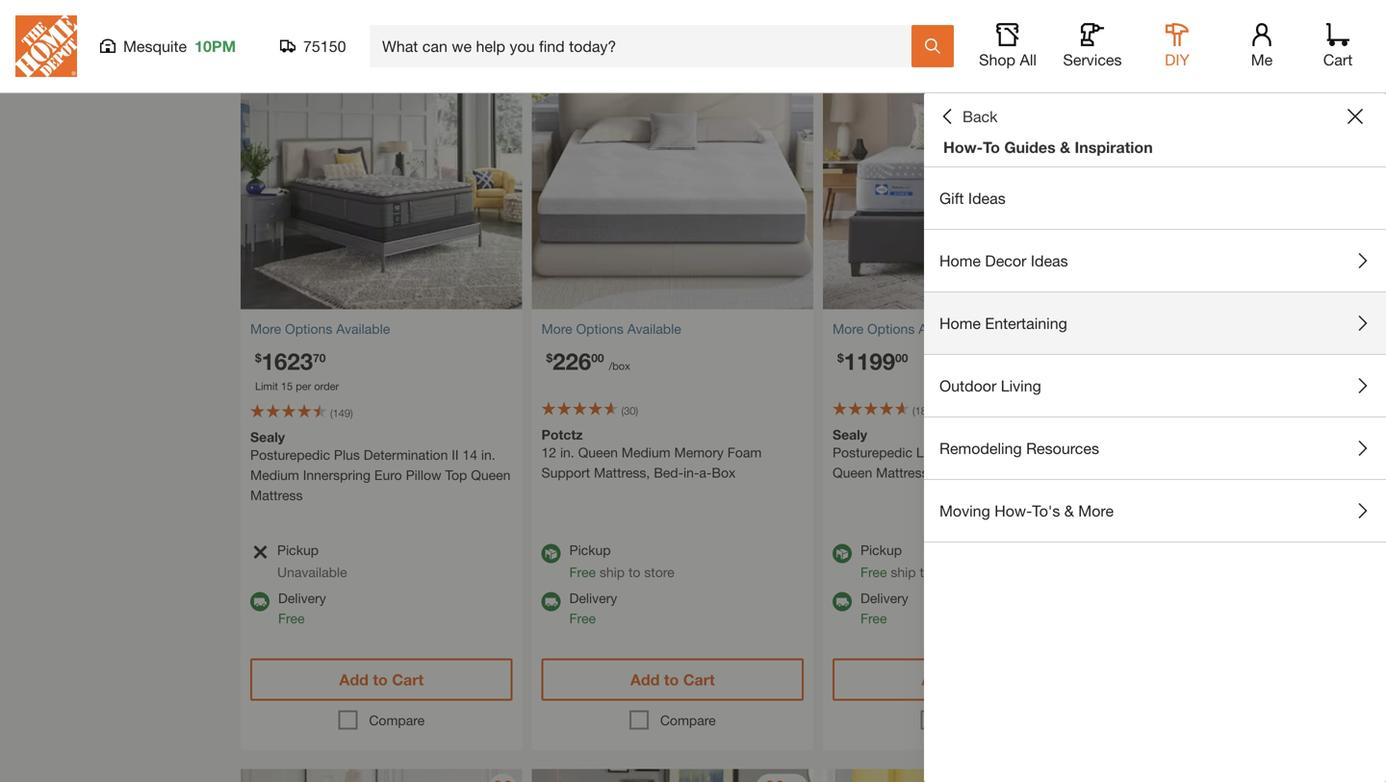 Task type: locate. For each thing, give the bounding box(es) containing it.
51
[[1198, 353, 1211, 366]]

( for limit
[[330, 407, 333, 420]]

0 vertical spatial medium
[[622, 445, 671, 461]]

ideas right the decor
[[1031, 252, 1068, 270]]

free for available for pickup image
[[569, 565, 596, 580]]

pickup for available for pickup icon
[[861, 542, 902, 558]]

pickup for available for pickup image
[[569, 542, 611, 558]]

3 add to cart button from the left
[[833, 659, 1095, 701]]

sealy inside sealy posturepedic lacey 13 in. firm hybrid queen mattress
[[833, 427, 867, 443]]

0 horizontal spatial mattress
[[250, 488, 303, 503]]

pickup free ship to store for available for pickup icon
[[861, 542, 966, 580]]

1 delivery from the left
[[278, 591, 326, 606]]

14 right 433
[[1242, 346, 1254, 358]]

2 horizontal spatial add to cart
[[922, 671, 1006, 689]]

more for limit
[[250, 321, 281, 337]]

2 horizontal spatial add
[[922, 671, 951, 689]]

top down ii
[[445, 467, 467, 483]]

posturepedic for 1199
[[833, 445, 913, 461]]

ship
[[600, 565, 625, 580], [891, 565, 916, 580]]

0 horizontal spatial ship
[[600, 565, 625, 580]]

edge down usa
[[1286, 465, 1317, 481]]

cart inside 'link'
[[1323, 51, 1353, 69]]

2 add to cart button from the left
[[541, 659, 804, 701]]

hybrid up "to's"
[[1023, 445, 1063, 461]]

free
[[569, 565, 596, 580], [861, 565, 887, 580], [278, 611, 305, 627], [569, 611, 596, 627], [861, 611, 887, 627]]

outdoor living button
[[924, 355, 1386, 417]]

pickup down moving how-to's & more button
[[1152, 542, 1193, 558]]

1 horizontal spatial in
[[1265, 445, 1276, 461]]

queen inside sealy posturepedic plus determination ii 14 in. medium innerspring euro pillow top queen mattress
[[471, 467, 511, 483]]

1 horizontal spatial edge
[[1336, 465, 1367, 481]]

$
[[1215, 346, 1221, 358], [255, 351, 262, 365], [546, 351, 553, 365], [838, 351, 844, 365], [1153, 353, 1159, 366]]

2 horizontal spatial options
[[867, 321, 915, 337]]

) for 1199
[[939, 405, 941, 417]]

menu
[[924, 168, 1386, 543]]

limited stock for pickup image
[[250, 544, 269, 561]]

1 horizontal spatial options
[[576, 321, 624, 337]]

more options available link up 70
[[250, 319, 513, 339]]

determination
[[364, 447, 448, 463]]

0 horizontal spatial delivery free
[[278, 591, 326, 627]]

1 00 from the left
[[591, 351, 604, 365]]

3 add from the left
[[922, 671, 951, 689]]

to
[[1321, 465, 1333, 481], [629, 565, 641, 580], [920, 565, 932, 580], [373, 671, 388, 689], [664, 671, 679, 689], [955, 671, 970, 689]]

delivery free
[[278, 591, 326, 627], [569, 591, 617, 627], [861, 591, 909, 627]]

12 up cool
[[1166, 445, 1181, 461]]

available up /box at the left top of page
[[627, 321, 681, 337]]

more
[[250, 321, 281, 337], [541, 321, 572, 337], [833, 321, 864, 337], [1078, 502, 1114, 520]]

top
[[250, 34, 274, 50], [445, 467, 467, 483]]

1 horizontal spatial add
[[630, 671, 660, 689]]

add to cart button up 6 in. medium quilted top twin foam and spring mattress 2-piece set for bunk beds image at right
[[833, 659, 1095, 701]]

more right "to's"
[[1078, 502, 1114, 520]]

pickup free ship to store right available for pickup image
[[569, 542, 675, 580]]

2 pickup from the left
[[569, 542, 611, 558]]

1 options from the left
[[285, 321, 332, 337]]

cart for available for pickup image
[[683, 671, 715, 689]]

0 horizontal spatial firm
[[993, 445, 1019, 461]]

pillow
[[406, 467, 442, 483]]

( up full
[[1204, 405, 1206, 417]]

in. inside potctz 12 in. queen medium memory foam support mattress, bed-in-a-box
[[560, 445, 574, 461]]

0 horizontal spatial available shipping image
[[541, 593, 561, 612]]

2 add from the left
[[630, 671, 660, 689]]

10pm
[[195, 37, 236, 55]]

coil,
[[1170, 485, 1197, 501]]

me
[[1251, 51, 1273, 69]]

12 in. medium hybrid pillow top king size mattress, support and breathable cooling gel memory foam mattress image
[[241, 770, 522, 783]]

how- down back button on the right of the page
[[943, 138, 983, 156]]

1 vertical spatial medium
[[250, 467, 299, 483]]

queen up 'mattress,'
[[578, 445, 618, 461]]

3 pickup from the left
[[861, 542, 902, 558]]

$ inside $ 226 00 /box
[[546, 351, 553, 365]]

1 12 from the left
[[541, 445, 556, 461]]

mattress,
[[594, 465, 650, 481]]

2 12 from the left
[[1166, 445, 1181, 461]]

$ inside $ 1199 00
[[838, 351, 844, 365]]

available shipping image down available for pickup image
[[541, 593, 561, 612]]

add to cart up 6 in. medium quilted top twin foam and spring mattress 2-piece set for bunk beds image at right
[[922, 671, 1006, 689]]

0 horizontal spatial posturepedic
[[250, 447, 330, 463]]

12 inside potctz 12 in. queen medium memory foam support mattress, bed-in-a-box
[[541, 445, 556, 461]]

options up 70
[[285, 321, 332, 337]]

firm right 13
[[993, 445, 1019, 461]]

$ inside $ 1623 70
[[255, 351, 262, 365]]

1 more options available link from the left
[[250, 319, 513, 339]]

0 horizontal spatial hybrid
[[1023, 445, 1063, 461]]

0 horizontal spatial available
[[336, 321, 390, 337]]

1 horizontal spatial top
[[445, 467, 467, 483]]

free for available shipping image corresponding to available for pickup icon
[[861, 611, 887, 627]]

mattress up limited stock for pickup icon
[[250, 488, 303, 503]]

1841
[[915, 405, 939, 417]]

brs900 12 in. extra firm hybrid tight top queen mattress image
[[532, 770, 813, 783]]

00 inside $ 1199 00
[[895, 351, 908, 365]]

available shipping image
[[541, 593, 561, 612], [833, 593, 852, 612]]

346
[[1159, 349, 1198, 376]]

2 firm from the left
[[1311, 445, 1337, 461]]

mattress inside lodge 12 in. full made in usa firm hybrid mattress cool airflow with edge to edge pocket coil, bed in a box, ottopedic
[[1124, 465, 1176, 481]]

options up $ 226 00 /box
[[576, 321, 624, 337]]

2 pickup free ship to store from the left
[[861, 542, 966, 580]]

1 add to cart from the left
[[339, 671, 424, 689]]

2 compare from the left
[[660, 713, 716, 729]]

0 horizontal spatial in
[[1229, 485, 1239, 501]]

store
[[644, 565, 675, 580], [936, 565, 966, 580]]

0 horizontal spatial medium
[[250, 467, 299, 483]]

2 delivery free from the left
[[569, 591, 617, 627]]

add to cart for limited stock for pickup icon
[[339, 671, 424, 689]]

posturepedic left lacey
[[833, 445, 913, 461]]

in. inside sealy posturepedic plus determination ii 14 in. medium innerspring euro pillow top queen mattress
[[481, 447, 495, 463]]

pickup inside pickup unavailable
[[277, 542, 319, 558]]

1 horizontal spatial hybrid
[[1341, 445, 1381, 461]]

home entertaining button
[[924, 293, 1386, 354]]

& inside moving how-to's & more button
[[1065, 502, 1074, 520]]

1 horizontal spatial available shipping image
[[833, 593, 852, 612]]

& right "to's"
[[1065, 502, 1074, 520]]

( 149 )
[[330, 407, 353, 420]]

more options available link for 226
[[541, 319, 804, 339]]

) down outdoor
[[939, 405, 941, 417]]

1 horizontal spatial queen
[[578, 445, 618, 461]]

pickup free ship to store right available for pickup icon
[[861, 542, 966, 580]]

226
[[553, 348, 591, 375]]

more options available up /box at the left top of page
[[541, 321, 681, 337]]

sealy for limit
[[250, 429, 285, 445]]

0 horizontal spatial store
[[644, 565, 675, 580]]

2 more options available link from the left
[[541, 319, 804, 339]]

a
[[1234, 467, 1244, 485]]

2 horizontal spatial queen
[[833, 465, 872, 481]]

14 right ii
[[462, 447, 477, 463]]

ideas right the gift
[[968, 189, 1006, 207]]

medium up bed-
[[622, 445, 671, 461]]

1 horizontal spatial more options available
[[541, 321, 681, 337]]

2 horizontal spatial available
[[919, 321, 973, 337]]

home inside 'button'
[[940, 314, 981, 333]]

available for pickup image
[[541, 544, 561, 564]]

3 delivery free from the left
[[861, 591, 909, 627]]

in. up cool
[[1185, 445, 1199, 461]]

1 horizontal spatial compare
[[660, 713, 716, 729]]

in. down potctz
[[560, 445, 574, 461]]

0 horizontal spatial 00
[[591, 351, 604, 365]]

0 horizontal spatial ideas
[[968, 189, 1006, 207]]

edge
[[1286, 465, 1317, 481], [1336, 465, 1367, 481]]

( down order
[[330, 407, 333, 420]]

delivery for available shipping icon
[[278, 591, 326, 606]]

2 hybrid from the left
[[1341, 445, 1381, 461]]

$ for 346
[[1153, 353, 1159, 366]]

2 vertical spatial 14
[[462, 447, 477, 463]]

available up outdoor
[[919, 321, 973, 337]]

0 horizontal spatial more options available link
[[250, 319, 513, 339]]

13
[[956, 445, 971, 461]]

2 edge from the left
[[1336, 465, 1367, 481]]

top left rated
[[250, 34, 274, 50]]

433
[[1221, 346, 1239, 358]]

mattress down lacey
[[876, 465, 929, 481]]

shop all
[[979, 51, 1037, 69]]

home
[[940, 252, 981, 270], [940, 314, 981, 333]]

delivery for available shipping image corresponding to available for pickup icon
[[861, 591, 909, 606]]

posturepedic inside sealy posturepedic lacey 13 in. firm hybrid queen mattress
[[833, 445, 913, 461]]

sealy for 1199
[[833, 427, 867, 443]]

hybrid up ottopedic
[[1341, 445, 1381, 461]]

1 delivery free from the left
[[278, 591, 326, 627]]

2 horizontal spatial add to cart button
[[833, 659, 1095, 701]]

delivery for available shipping image related to available for pickup image
[[569, 591, 617, 606]]

0 horizontal spatial edge
[[1286, 465, 1317, 481]]

$ inside $ 346 51
[[1153, 353, 1159, 366]]

moving how-to's & more button
[[924, 480, 1386, 542]]

3 available from the left
[[919, 321, 973, 337]]

queen right pillow
[[471, 467, 511, 483]]

$ for 433
[[1215, 346, 1221, 358]]

0 horizontal spatial compare
[[369, 713, 425, 729]]

cart for limited stock for pickup icon
[[392, 671, 424, 689]]

mattress up "pocket" at the bottom right of the page
[[1124, 465, 1176, 481]]

2 add to cart from the left
[[630, 671, 715, 689]]

available for 1623
[[336, 321, 390, 337]]

1 hybrid from the left
[[1023, 445, 1063, 461]]

pickup
[[277, 542, 319, 558], [569, 542, 611, 558], [861, 542, 902, 558], [1152, 542, 1193, 558]]

more options available link
[[250, 319, 513, 339], [541, 319, 804, 339], [833, 319, 1095, 339]]

0 vertical spatial &
[[1060, 138, 1071, 156]]

cart
[[1323, 51, 1353, 69], [392, 671, 424, 689], [683, 671, 715, 689], [974, 671, 1006, 689]]

in left a
[[1229, 485, 1239, 501]]

(
[[621, 405, 624, 417], [913, 405, 915, 417], [1204, 405, 1206, 417], [330, 407, 333, 420]]

3 more options available link from the left
[[833, 319, 1095, 339]]

more options available up 70
[[250, 321, 390, 337]]

1 vertical spatial top
[[445, 467, 467, 483]]

0 horizontal spatial add to cart button
[[250, 659, 513, 701]]

1 horizontal spatial 00
[[895, 351, 908, 365]]

1 horizontal spatial delivery free
[[569, 591, 617, 627]]

2 horizontal spatial more options available link
[[833, 319, 1095, 339]]

moving how-to's & more
[[940, 502, 1114, 520]]

1 horizontal spatial more options available link
[[541, 319, 804, 339]]

unavailable
[[277, 565, 347, 580]]

menu containing gift ideas
[[924, 168, 1386, 543]]

how- right moving
[[995, 502, 1032, 520]]

add to cart up 12 in. medium hybrid pillow top king size mattress, support and breathable cooling gel memory foam mattress image
[[339, 671, 424, 689]]

medium inside sealy posturepedic plus determination ii 14 in. medium innerspring euro pillow top queen mattress
[[250, 467, 299, 483]]

more up the 1199
[[833, 321, 864, 337]]

1 horizontal spatial mattress
[[876, 465, 929, 481]]

in.
[[560, 445, 574, 461], [975, 445, 989, 461], [1185, 445, 1199, 461], [481, 447, 495, 463]]

compare for pickup unavailable
[[369, 713, 425, 729]]

2 horizontal spatial delivery free
[[861, 591, 909, 627]]

firm right usa
[[1311, 445, 1337, 461]]

with
[[1257, 465, 1282, 481]]

options for 226
[[576, 321, 624, 337]]

remodeling resources
[[940, 439, 1099, 458]]

add to cart up brs900 12 in. extra firm hybrid tight top queen mattress image
[[630, 671, 715, 689]]

0 vertical spatial 14
[[1242, 346, 1254, 358]]

( up sealy posturepedic lacey 13 in. firm hybrid queen mattress
[[913, 405, 915, 417]]

potctz 12 in. queen medium memory foam support mattress, bed-in-a-box
[[541, 427, 762, 481]]

order
[[314, 380, 339, 393]]

1 horizontal spatial medium
[[622, 445, 671, 461]]

more up 1623
[[250, 321, 281, 337]]

feedback link image
[[1360, 325, 1386, 429]]

0 horizontal spatial sealy
[[250, 429, 285, 445]]

top inside sealy posturepedic plus determination ii 14 in. medium innerspring euro pillow top queen mattress
[[445, 467, 467, 483]]

1 vertical spatial ideas
[[1031, 252, 1068, 270]]

medium inside potctz 12 in. queen medium memory foam support mattress, bed-in-a-box
[[622, 445, 671, 461]]

more options available link up outdoor
[[833, 319, 1095, 339]]

1 available from the left
[[336, 321, 390, 337]]

box,
[[1256, 485, 1283, 501]]

add to cart button for available shipping image corresponding to available for pickup icon
[[833, 659, 1095, 701]]

1 vertical spatial 14
[[1206, 405, 1218, 417]]

add to cart button up brs900 12 in. extra firm hybrid tight top queen mattress image
[[541, 659, 804, 701]]

entertaining
[[985, 314, 1067, 333]]

1 horizontal spatial available
[[627, 321, 681, 337]]

sealy
[[833, 427, 867, 443], [250, 429, 285, 445]]

( down /box at the left top of page
[[621, 405, 624, 417]]

00 for 226
[[591, 351, 604, 365]]

1 horizontal spatial add to cart button
[[541, 659, 804, 701]]

1 pickup free ship to store from the left
[[569, 542, 675, 580]]

delivery free for available for pickup image
[[569, 591, 617, 627]]

gift ideas
[[940, 189, 1006, 207]]

2 00 from the left
[[895, 351, 908, 365]]

1 horizontal spatial sealy
[[833, 427, 867, 443]]

pickup right available for pickup image
[[569, 542, 611, 558]]

) up potctz 12 in. queen medium memory foam support mattress, bed-in-a-box
[[636, 405, 638, 417]]

1 more options available from the left
[[250, 321, 390, 337]]

bed
[[1201, 485, 1225, 501]]

home left the decor
[[940, 252, 981, 270]]

0 horizontal spatial how-
[[943, 138, 983, 156]]

1 add from the left
[[339, 671, 369, 689]]

2 horizontal spatial more options available
[[833, 321, 973, 337]]

in up with
[[1265, 445, 1276, 461]]

1 horizontal spatial posturepedic
[[833, 445, 913, 461]]

available up order
[[336, 321, 390, 337]]

2 horizontal spatial delivery
[[861, 591, 909, 606]]

in. right 13
[[975, 445, 989, 461]]

add
[[339, 671, 369, 689], [630, 671, 660, 689], [922, 671, 951, 689]]

1 horizontal spatial 12
[[1166, 445, 1181, 461]]

more up 226
[[541, 321, 572, 337]]

mattress inside sealy posturepedic plus determination ii 14 in. medium innerspring euro pillow top queen mattress
[[250, 488, 303, 503]]

0 vertical spatial in
[[1265, 445, 1276, 461]]

1 vertical spatial how-
[[995, 502, 1032, 520]]

sealy down limit in the left of the page
[[250, 429, 285, 445]]

0 horizontal spatial top
[[250, 34, 274, 50]]

1 vertical spatial home
[[940, 314, 981, 333]]

1 pickup from the left
[[277, 542, 319, 558]]

store for available for pickup icon
[[936, 565, 966, 580]]

1 available shipping image from the left
[[541, 593, 561, 612]]

mattress
[[876, 465, 929, 481], [1124, 465, 1176, 481], [250, 488, 303, 503]]

0 horizontal spatial add
[[339, 671, 369, 689]]

in. inside lodge 12 in. full made in usa firm hybrid mattress cool airflow with edge to edge pocket coil, bed in a box, ottopedic
[[1185, 445, 1199, 461]]

$ for 1199
[[838, 351, 844, 365]]

2 ship from the left
[[891, 565, 916, 580]]

plus
[[334, 447, 360, 463]]

have a question?
[[1191, 467, 1326, 485]]

0 horizontal spatial delivery
[[278, 591, 326, 606]]

1 compare from the left
[[369, 713, 425, 729]]

add to cart button up 12 in. medium hybrid pillow top king size mattress, support and breathable cooling gel memory foam mattress image
[[250, 659, 513, 701]]

0 vertical spatial top
[[250, 34, 274, 50]]

1 vertical spatial &
[[1065, 502, 1074, 520]]

1 store from the left
[[644, 565, 675, 580]]

$ 433 . 14
[[1215, 346, 1254, 358]]

75150
[[303, 37, 346, 55]]

shop
[[979, 51, 1016, 69]]

ship for available for pickup image
[[600, 565, 625, 580]]

12 down potctz
[[541, 445, 556, 461]]

home up outdoor
[[940, 314, 981, 333]]

usa
[[1280, 445, 1307, 461]]

free for available shipping icon
[[278, 611, 305, 627]]

149
[[333, 407, 350, 420]]

2 more options available from the left
[[541, 321, 681, 337]]

1 firm from the left
[[993, 445, 1019, 461]]

compare up 12 in. medium hybrid pillow top king size mattress, support and breathable cooling gel memory foam mattress image
[[369, 713, 425, 729]]

0 horizontal spatial add to cart
[[339, 671, 424, 689]]

1 horizontal spatial how-
[[995, 502, 1032, 520]]

0 horizontal spatial 14
[[462, 447, 477, 463]]

1 horizontal spatial delivery
[[569, 591, 617, 606]]

2 store from the left
[[936, 565, 966, 580]]

sponsored
[[1124, 34, 1190, 50]]

posturepedic inside sealy posturepedic plus determination ii 14 in. medium innerspring euro pillow top queen mattress
[[250, 447, 330, 463]]

posturepedic
[[833, 445, 913, 461], [250, 447, 330, 463]]

how-
[[943, 138, 983, 156], [995, 502, 1032, 520]]

0 horizontal spatial options
[[285, 321, 332, 337]]

12 for potctz
[[541, 445, 556, 461]]

compare
[[369, 713, 425, 729], [660, 713, 716, 729]]

sealy down the 1199
[[833, 427, 867, 443]]

available shipping image down available for pickup icon
[[833, 593, 852, 612]]

queen up available for pickup icon
[[833, 465, 872, 481]]

sealy inside sealy posturepedic plus determination ii 14 in. medium innerspring euro pillow top queen mattress
[[250, 429, 285, 445]]

1 ship from the left
[[600, 565, 625, 580]]

2 home from the top
[[940, 314, 981, 333]]

3 delivery from the left
[[861, 591, 909, 606]]

0 horizontal spatial 12
[[541, 445, 556, 461]]

firm inside lodge 12 in. full made in usa firm hybrid mattress cool airflow with edge to edge pocket coil, bed in a box, ottopedic
[[1311, 445, 1337, 461]]

& for inspiration
[[1060, 138, 1071, 156]]

in. right ii
[[481, 447, 495, 463]]

1 horizontal spatial firm
[[1311, 445, 1337, 461]]

2 options from the left
[[576, 321, 624, 337]]

in. inside sealy posturepedic lacey 13 in. firm hybrid queen mattress
[[975, 445, 989, 461]]

add to cart button for available shipping image related to available for pickup image
[[541, 659, 804, 701]]

remodeling
[[940, 439, 1022, 458]]

more options available up $ 1199 00
[[833, 321, 973, 337]]

15
[[281, 380, 293, 393]]

home inside button
[[940, 252, 981, 270]]

0 horizontal spatial pickup free ship to store
[[569, 542, 675, 580]]

1 horizontal spatial store
[[936, 565, 966, 580]]

available shipping image for available for pickup icon
[[833, 593, 852, 612]]

pickup right available for pickup icon
[[861, 542, 902, 558]]

pickup up unavailable
[[277, 542, 319, 558]]

more options available link up /box at the left top of page
[[541, 319, 804, 339]]

1 horizontal spatial ship
[[891, 565, 916, 580]]

shop all button
[[977, 23, 1039, 69]]

( 30 )
[[621, 405, 638, 417]]

2 available shipping image from the left
[[833, 593, 852, 612]]

0 vertical spatial home
[[940, 252, 981, 270]]

memory
[[674, 445, 724, 461]]

2 available from the left
[[627, 321, 681, 337]]

&
[[1060, 138, 1071, 156], [1065, 502, 1074, 520]]

$ 1199 00
[[838, 348, 908, 375]]

0 horizontal spatial queen
[[471, 467, 511, 483]]

compare up brs900 12 in. extra firm hybrid tight top queen mattress image
[[660, 713, 716, 729]]

1 add to cart button from the left
[[250, 659, 513, 701]]

14 up full
[[1206, 405, 1218, 417]]

2 delivery from the left
[[569, 591, 617, 606]]

free for available for pickup icon
[[861, 565, 887, 580]]

) up full
[[1218, 405, 1221, 417]]

queen
[[578, 445, 618, 461], [833, 465, 872, 481], [471, 467, 511, 483]]

available shipping image for available for pickup image
[[541, 593, 561, 612]]

1 horizontal spatial ideas
[[1031, 252, 1068, 270]]

1 home from the top
[[940, 252, 981, 270]]

edge up ottopedic
[[1336, 465, 1367, 481]]

& right guides
[[1060, 138, 1071, 156]]

1 horizontal spatial pickup free ship to store
[[861, 542, 966, 580]]

posturepedic for limit
[[250, 447, 330, 463]]

options
[[285, 321, 332, 337], [576, 321, 624, 337], [867, 321, 915, 337]]

75150 button
[[280, 37, 347, 56]]

top rated
[[250, 34, 315, 50]]

12 inside lodge 12 in. full made in usa firm hybrid mattress cool airflow with edge to edge pocket coil, bed in a box, ottopedic
[[1166, 445, 1181, 461]]

1 horizontal spatial add to cart
[[630, 671, 715, 689]]

pickup unavailable
[[277, 542, 347, 580]]

) up plus
[[350, 407, 353, 420]]

00 inside $ 226 00 /box
[[591, 351, 604, 365]]

options up $ 1199 00
[[867, 321, 915, 337]]

/box
[[609, 360, 630, 373]]

ship for available for pickup icon
[[891, 565, 916, 580]]

posturepedic up innerspring
[[250, 447, 330, 463]]

drawer close image
[[1348, 109, 1363, 124]]

compare for pickup free ship to store
[[660, 713, 716, 729]]

3 add to cart from the left
[[922, 671, 1006, 689]]

ideas
[[968, 189, 1006, 207], [1031, 252, 1068, 270]]

1 horizontal spatial 14
[[1206, 405, 1218, 417]]

12 for lodge
[[1166, 445, 1181, 461]]

0 horizontal spatial more options available
[[250, 321, 390, 337]]

medium left innerspring
[[250, 467, 299, 483]]

2 horizontal spatial mattress
[[1124, 465, 1176, 481]]



Task type: vqa. For each thing, say whether or not it's contained in the screenshot.
'12' within the Potctz 12 in. Queen Medium Memory Foam Support Mattress, Bed-in-a-Box
yes



Task type: describe. For each thing, give the bounding box(es) containing it.
a-
[[699, 465, 712, 481]]

queen inside potctz 12 in. queen medium memory foam support mattress, bed-in-a-box
[[578, 445, 618, 461]]

have
[[1191, 467, 1230, 485]]

diy
[[1165, 51, 1190, 69]]

& for more
[[1065, 502, 1074, 520]]

limit
[[255, 380, 278, 393]]

how-to guides & inspiration
[[943, 138, 1153, 156]]

to's
[[1032, 502, 1060, 520]]

home for home decor ideas
[[940, 252, 981, 270]]

more options available for 1623
[[250, 321, 390, 337]]

per
[[296, 380, 311, 393]]

) for /box
[[636, 405, 638, 417]]

1 vertical spatial in
[[1229, 485, 1239, 501]]

foam
[[728, 445, 762, 461]]

store for available for pickup image
[[644, 565, 675, 580]]

remodeling resources button
[[924, 418, 1386, 479]]

how- inside button
[[995, 502, 1032, 520]]

hybrid inside sealy posturepedic lacey 13 in. firm hybrid queen mattress
[[1023, 445, 1063, 461]]

add for "add to cart" button related to available shipping icon
[[339, 671, 369, 689]]

inspiration
[[1075, 138, 1153, 156]]

What can we help you find today? search field
[[382, 26, 911, 66]]

cart for available for pickup icon
[[974, 671, 1006, 689]]

1 edge from the left
[[1286, 465, 1317, 481]]

0 vertical spatial ideas
[[968, 189, 1006, 207]]

gift ideas link
[[924, 168, 1386, 229]]

add to cart for available for pickup image
[[630, 671, 715, 689]]

services button
[[1062, 23, 1123, 69]]

( 14 )
[[1204, 405, 1221, 417]]

back button
[[940, 107, 998, 126]]

moving
[[940, 502, 990, 520]]

12 in. queen medium memory foam support mattress, bed-in-a-box image
[[532, 28, 813, 309]]

services
[[1063, 51, 1122, 69]]

euro
[[374, 467, 402, 483]]

limit 15 per order
[[255, 380, 339, 393]]

mesquite 10pm
[[123, 37, 236, 55]]

question?
[[1248, 467, 1326, 485]]

00 for 1199
[[895, 351, 908, 365]]

$ 226 00 /box
[[546, 348, 630, 375]]

mesquite
[[123, 37, 187, 55]]

4 pickup from the left
[[1152, 542, 1193, 558]]

support
[[541, 465, 590, 481]]

diy button
[[1147, 23, 1208, 69]]

firm inside sealy posturepedic lacey 13 in. firm hybrid queen mattress
[[993, 445, 1019, 461]]

$ 346 51
[[1153, 349, 1211, 376]]

pocket
[[1124, 485, 1166, 501]]

more for /box
[[541, 321, 572, 337]]

0 vertical spatial how-
[[943, 138, 983, 156]]

( for $
[[1204, 405, 1206, 417]]

( for 1199
[[913, 405, 915, 417]]

lacey
[[916, 445, 952, 461]]

add for available shipping image related to available for pickup image "add to cart" button
[[630, 671, 660, 689]]

bed-
[[654, 465, 684, 481]]

more options available link for 1623
[[250, 319, 513, 339]]

lodge 12 in. full made in usa firm hybrid mattress cool airflow with edge to edge pocket coil, bed in a box, ottopedic link
[[1124, 427, 1386, 503]]

made
[[1228, 445, 1262, 461]]

mattress inside sealy posturepedic lacey 13 in. firm hybrid queen mattress
[[876, 465, 929, 481]]

available shipping image
[[250, 593, 270, 612]]

resources
[[1026, 439, 1099, 458]]

sealy posturepedic lacey 13 in. firm hybrid queen mattress
[[833, 427, 1063, 481]]

me button
[[1231, 23, 1293, 69]]

cool
[[1180, 465, 1208, 481]]

box
[[712, 465, 736, 481]]

innerspring
[[303, 467, 371, 483]]

gift
[[940, 189, 964, 207]]

more for 1199
[[833, 321, 864, 337]]

guides
[[1004, 138, 1056, 156]]

more inside button
[[1078, 502, 1114, 520]]

posturepedic plus determination ii 14 in. medium innerspring euro pillow top queen mattress image
[[241, 28, 522, 309]]

free for available shipping image related to available for pickup image
[[569, 611, 596, 627]]

add to cart button for available shipping icon
[[250, 659, 513, 701]]

1623
[[262, 348, 313, 375]]

add to cart for available for pickup icon
[[922, 671, 1006, 689]]

lodge
[[1124, 445, 1162, 461]]

support plus 14 in. extra firm hybrid euro top king pocket spring mattress image
[[1114, 770, 1386, 783]]

add for "add to cart" button for available shipping image corresponding to available for pickup icon
[[922, 671, 951, 689]]

30
[[624, 405, 636, 417]]

home entertaining
[[940, 314, 1067, 333]]

ii
[[452, 447, 459, 463]]

lodge 12 in. full made in usa firm hybrid mattress cool airflow with edge to edge pocket coil, bed in a box, ottopedic image
[[1114, 28, 1386, 309]]

to inside lodge 12 in. full made in usa firm hybrid mattress cool airflow with edge to edge pocket coil, bed in a box, ottopedic
[[1321, 465, 1333, 481]]

pickup for limited stock for pickup icon
[[277, 542, 319, 558]]

home for home entertaining
[[940, 314, 981, 333]]

in-
[[684, 465, 699, 481]]

home decor ideas button
[[924, 230, 1386, 292]]

back
[[963, 107, 998, 126]]

hybrid inside lodge 12 in. full made in usa firm hybrid mattress cool airflow with edge to edge pocket coil, bed in a box, ottopedic
[[1341, 445, 1381, 461]]

more options available for 226
[[541, 321, 681, 337]]

ottopedic
[[1287, 485, 1347, 501]]

( for /box
[[621, 405, 624, 417]]

to
[[983, 138, 1000, 156]]

the home depot logo image
[[15, 15, 77, 77]]

sealy posturepedic plus determination ii 14 in. medium innerspring euro pillow top queen mattress
[[250, 429, 511, 503]]

all
[[1020, 51, 1037, 69]]

available for pickup image
[[833, 544, 852, 564]]

potctz
[[541, 427, 583, 443]]

queen inside sealy posturepedic lacey 13 in. firm hybrid queen mattress
[[833, 465, 872, 481]]

ideas inside button
[[1031, 252, 1068, 270]]

( 1841 )
[[913, 405, 941, 417]]

available for 226
[[627, 321, 681, 337]]

airflow
[[1212, 465, 1253, 481]]

delivery free for limited stock for pickup icon
[[278, 591, 326, 627]]

living
[[1001, 377, 1041, 395]]

a
[[1243, 485, 1252, 501]]

full
[[1203, 445, 1224, 461]]

outdoor
[[940, 377, 997, 395]]

cart link
[[1317, 23, 1359, 69]]

rated
[[277, 34, 315, 50]]

14 inside sealy posturepedic plus determination ii 14 in. medium innerspring euro pillow top queen mattress
[[462, 447, 477, 463]]

) for $
[[1218, 405, 1221, 417]]

pickup free ship to store for available for pickup image
[[569, 542, 675, 580]]

$ for 1623
[[255, 351, 262, 365]]

) for limit
[[350, 407, 353, 420]]

outdoor living
[[940, 377, 1041, 395]]

70
[[313, 351, 326, 365]]

1199
[[844, 348, 895, 375]]

decor
[[985, 252, 1027, 270]]

lodge 12 in. full made in usa firm hybrid mattress cool airflow with edge to edge pocket coil, bed in a box, ottopedic
[[1124, 445, 1381, 501]]

3 options from the left
[[867, 321, 915, 337]]

$ for 226
[[546, 351, 553, 365]]

6 in. medium quilted top twin foam and spring mattress 2-piece set for bunk beds image
[[823, 770, 1105, 783]]

2 horizontal spatial 14
[[1242, 346, 1254, 358]]

delivery free for available for pickup icon
[[861, 591, 909, 627]]

3 more options available from the left
[[833, 321, 973, 337]]

options for 1623
[[285, 321, 332, 337]]

posturepedic lacey 13 in. firm hybrid queen mattress image
[[823, 28, 1105, 309]]

home decor ideas
[[940, 252, 1068, 270]]



